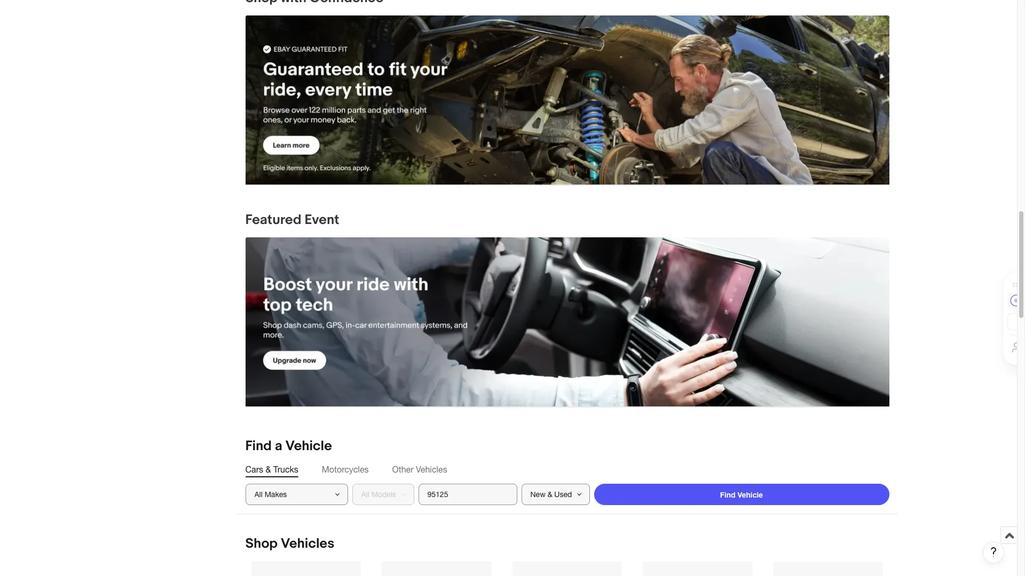 Task type: locate. For each thing, give the bounding box(es) containing it.
1 vertical spatial vehicles
[[281, 536, 334, 553]]

None text field
[[245, 15, 889, 185]]

find vehicle
[[720, 491, 763, 500]]

0 vertical spatial vehicles
[[416, 465, 447, 475]]

cars
[[245, 465, 263, 475]]

vehicle inside button
[[738, 491, 763, 500]]

0 vertical spatial find
[[245, 439, 272, 455]]

find inside button
[[720, 491, 735, 500]]

0 horizontal spatial vehicle
[[285, 439, 332, 455]]

1 horizontal spatial find
[[720, 491, 735, 500]]

other vehicles
[[392, 465, 447, 475]]

tab list
[[245, 464, 889, 476]]

0 horizontal spatial find
[[245, 439, 272, 455]]

vehicles inside tab list
[[416, 465, 447, 475]]

1 vertical spatial vehicle
[[738, 491, 763, 500]]

None text field
[[245, 238, 889, 408]]

find for find a vehicle
[[245, 439, 272, 455]]

find a vehicle
[[245, 439, 332, 455]]

tab list containing cars & trucks
[[245, 464, 889, 476]]

vehicles right shop
[[281, 536, 334, 553]]

find for find vehicle
[[720, 491, 735, 500]]

ZIP Code (Required) text field
[[418, 484, 517, 506]]

featured
[[245, 212, 301, 229]]

find
[[245, 439, 272, 455], [720, 491, 735, 500]]

1 horizontal spatial vehicles
[[416, 465, 447, 475]]

1 horizontal spatial vehicle
[[738, 491, 763, 500]]

0 vertical spatial vehicle
[[285, 439, 332, 455]]

event
[[305, 212, 339, 229]]

shop
[[245, 536, 278, 553]]

vehicles right the other
[[416, 465, 447, 475]]

0 horizontal spatial vehicles
[[281, 536, 334, 553]]

vehicles for other vehicles
[[416, 465, 447, 475]]

1 vertical spatial find
[[720, 491, 735, 500]]

guaranteed to fit your ride, every time image
[[245, 15, 889, 185]]

help, opens dialogs image
[[988, 547, 999, 558]]

vehicle
[[285, 439, 332, 455], [738, 491, 763, 500]]

vehicles
[[416, 465, 447, 475], [281, 536, 334, 553]]



Task type: describe. For each thing, give the bounding box(es) containing it.
featured event
[[245, 212, 339, 229]]

boost your ride with top tech image
[[245, 238, 889, 407]]

shop vehicles
[[245, 536, 334, 553]]

find vehicle button
[[594, 484, 889, 506]]

&
[[266, 465, 271, 475]]

other
[[392, 465, 414, 475]]

vehicles for shop vehicles
[[281, 536, 334, 553]]

a
[[275, 439, 282, 455]]

cars & trucks
[[245, 465, 298, 475]]

motorcycles
[[322, 465, 369, 475]]

trucks
[[273, 465, 298, 475]]



Task type: vqa. For each thing, say whether or not it's contained in the screenshot.
Guaranteed to fit your ride, every time TEXT BOX
yes



